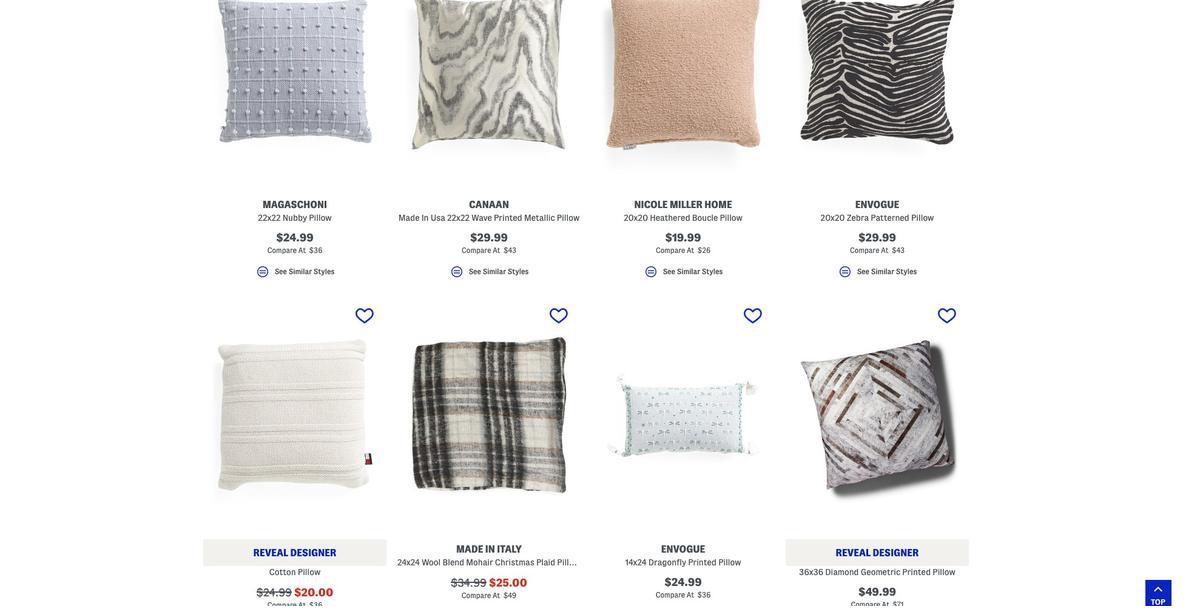 Task type: locate. For each thing, give the bounding box(es) containing it.
36x36 diamond geometric printed pillow
[[800, 567, 956, 577]]

made
[[399, 213, 420, 223]]

styles inside canaan made in usa 22x22 wave printed metallic pillow $29.99 compare at              $43 element
[[508, 268, 529, 276]]

0 horizontal spatial $43
[[504, 246, 517, 254]]

22x22 right usa
[[447, 213, 470, 223]]

see for made
[[469, 268, 481, 276]]

see similar styles button for in
[[398, 264, 581, 284]]

see similar styles button down patterned at the right of page
[[786, 264, 969, 284]]

$19.99 compare at              $26
[[656, 232, 711, 254]]

1 horizontal spatial reveal
[[836, 548, 871, 558]]

$24.99 $20.00
[[256, 587, 334, 598]]

printed for envogue
[[688, 558, 717, 567]]

$43 down patterned at the right of page
[[892, 246, 905, 254]]

designer
[[290, 548, 337, 558], [873, 548, 919, 558]]

see similar styles inside nicole miller home 20x20 heathered boucle pillow $19.99 compare at              $26 element
[[663, 268, 723, 276]]

$24.99 compare at              $36 down nubby on the top of the page
[[267, 232, 322, 254]]

pillow
[[309, 213, 332, 223], [557, 213, 580, 223], [720, 213, 743, 223], [912, 213, 934, 223], [719, 558, 741, 567], [298, 567, 321, 577], [933, 567, 956, 577]]

2 styles from the left
[[508, 268, 529, 276]]

1 see from the left
[[275, 268, 287, 276]]

0 vertical spatial envogue
[[856, 199, 900, 210]]

2 designer from the left
[[873, 548, 919, 558]]

printed
[[494, 213, 523, 223], [688, 558, 717, 567], [903, 567, 931, 577]]

compare inside $19.99 compare at              $26
[[656, 246, 686, 254]]

see for 22x22
[[275, 268, 287, 276]]

$25.00
[[489, 577, 528, 589]]

0 horizontal spatial printed
[[494, 213, 523, 223]]

14x24 dragonfly printed pillow image
[[592, 300, 775, 530]]

0 vertical spatial $24.99 compare at              $36
[[267, 232, 322, 254]]

envogue
[[856, 199, 900, 210], [661, 544, 706, 555]]

made in italy 24x24 wool blend mohair christmas plaid pillowcase
[[398, 544, 598, 567]]

4 see from the left
[[857, 268, 870, 276]]

designer up geometric
[[873, 548, 919, 558]]

4 see similar styles button from the left
[[786, 264, 969, 284]]

$29.99 compare at              $43 down patterned at the right of page
[[850, 232, 905, 254]]

nubby
[[283, 213, 307, 223]]

2 $29.99 from the left
[[859, 232, 897, 243]]

envogue up patterned at the right of page
[[856, 199, 900, 210]]

1 see similar styles button from the left
[[203, 264, 387, 284]]

similar
[[289, 268, 312, 276], [483, 268, 506, 276], [677, 268, 701, 276], [871, 268, 895, 276]]

0 horizontal spatial designer
[[290, 548, 337, 558]]

1 20x20 from the left
[[624, 213, 648, 223]]

cotton
[[269, 567, 296, 577]]

20x20 left zebra
[[821, 213, 845, 223]]

1 reveal designer from the left
[[253, 548, 337, 558]]

reveal for pillow
[[253, 548, 288, 558]]

$43
[[504, 246, 517, 254], [892, 246, 905, 254]]

plaid
[[537, 558, 556, 567]]

reveal designer cotton pillow compare at              $36 element
[[203, 300, 387, 606]]

3 see similar styles button from the left
[[592, 264, 775, 284]]

reveal designer up 36x36 diamond geometric printed pillow
[[836, 548, 919, 558]]

compare down $34.99
[[462, 592, 491, 599]]

reveal up diamond
[[836, 548, 871, 558]]

similar for zebra
[[871, 268, 895, 276]]

0 horizontal spatial $24.99 compare at              $36
[[267, 232, 322, 254]]

2 $29.99 compare at              $43 from the left
[[850, 232, 905, 254]]

see down nubby on the top of the page
[[275, 268, 287, 276]]

20x20 inside nicole miller home 20x20 heathered boucle pillow
[[624, 213, 648, 223]]

reveal designer for diamond
[[836, 548, 919, 558]]

2 reveal designer from the left
[[836, 548, 919, 558]]

$24.99
[[276, 232, 314, 243], [665, 576, 702, 588], [256, 587, 292, 598]]

reveal up cotton
[[253, 548, 288, 558]]

1 $29.99 compare at              $43 from the left
[[462, 232, 517, 254]]

zebra
[[847, 213, 869, 223]]

36x36 diamond geometric printed pillow image
[[786, 300, 969, 530]]

$34.99
[[451, 577, 487, 589]]

22x22 left nubby on the top of the page
[[258, 213, 281, 223]]

1 horizontal spatial designer
[[873, 548, 919, 558]]

14x24
[[625, 558, 647, 567]]

$36 down 'envogue 14x24 dragonfly printed pillow'
[[698, 591, 711, 599]]

20x20 zebra patterned pillow image
[[786, 0, 969, 185]]

$24.99 down nubby on the top of the page
[[276, 232, 314, 243]]

$24.99 down dragonfly
[[665, 576, 702, 588]]

1 horizontal spatial $43
[[892, 246, 905, 254]]

nicole
[[635, 199, 668, 210]]

$29.99 compare at              $43
[[462, 232, 517, 254], [850, 232, 905, 254]]

2 reveal from the left
[[836, 548, 871, 558]]

$43 down 'canaan made in usa 22x22 wave printed metallic pillow'
[[504, 246, 517, 254]]

20x20 inside envogue 20x20 zebra patterned pillow
[[821, 213, 845, 223]]

home
[[705, 199, 732, 210]]

see similar styles button down nubby on the top of the page
[[203, 264, 387, 284]]

$24.99 for magaschoni
[[276, 232, 314, 243]]

compare for zebra
[[850, 246, 880, 254]]

20x20 down the nicole
[[624, 213, 648, 223]]

similar for home
[[677, 268, 701, 276]]

magaschoni
[[263, 199, 327, 210]]

$29.99 inside canaan made in usa 22x22 wave printed metallic pillow $29.99 compare at              $43 element
[[470, 232, 508, 243]]

see down wave
[[469, 268, 481, 276]]

1 similar from the left
[[289, 268, 312, 276]]

printed right dragonfly
[[688, 558, 717, 567]]

$36
[[309, 246, 322, 254], [698, 591, 711, 599]]

canaan made in usa 22x22 wave printed metallic pillow
[[399, 199, 580, 223]]

3 styles from the left
[[702, 268, 723, 276]]

see similar styles inside canaan made in usa 22x22 wave printed metallic pillow $29.99 compare at              $43 element
[[469, 268, 529, 276]]

envogue inside 'envogue 14x24 dragonfly printed pillow'
[[661, 544, 706, 555]]

1 horizontal spatial $29.99
[[859, 232, 897, 243]]

compare down nubby on the top of the page
[[267, 246, 297, 254]]

printed right geometric
[[903, 567, 931, 577]]

styles inside magaschoni 22x22 nubby pillow $24.99 compare at              $36 element
[[314, 268, 335, 276]]

similar inside nicole miller home 20x20 heathered boucle pillow $19.99 compare at              $26 element
[[677, 268, 701, 276]]

see similar styles
[[275, 268, 335, 276], [469, 268, 529, 276], [663, 268, 723, 276], [857, 268, 917, 276]]

2 see similar styles button from the left
[[398, 264, 581, 284]]

see inside canaan made in usa 22x22 wave printed metallic pillow $29.99 compare at              $43 element
[[469, 268, 481, 276]]

1 $29.99 from the left
[[470, 232, 508, 243]]

$36 down magaschoni 22x22 nubby pillow
[[309, 246, 322, 254]]

see similar styles down nubby on the top of the page
[[275, 268, 335, 276]]

envogue for $29.99
[[856, 199, 900, 210]]

see similar styles down $26
[[663, 268, 723, 276]]

0 horizontal spatial reveal designer
[[253, 548, 337, 558]]

blend
[[443, 558, 464, 567]]

1 vertical spatial envogue
[[661, 544, 706, 555]]

see down $19.99 compare at              $26
[[663, 268, 676, 276]]

see similar styles down wave
[[469, 268, 529, 276]]

$34.99 $25.00 compare at              $49
[[451, 577, 528, 599]]

usa
[[431, 213, 445, 223]]

canaan
[[469, 199, 509, 210]]

0 horizontal spatial $36
[[309, 246, 322, 254]]

similar down nubby on the top of the page
[[289, 268, 312, 276]]

0 horizontal spatial envogue
[[661, 544, 706, 555]]

made in usa 22x22 wave printed metallic pillow image
[[398, 0, 581, 185]]

0 horizontal spatial $29.99
[[470, 232, 508, 243]]

22x22 inside 'canaan made in usa 22x22 wave printed metallic pillow'
[[447, 213, 470, 223]]

styles
[[314, 268, 335, 276], [508, 268, 529, 276], [702, 268, 723, 276], [896, 268, 917, 276]]

styles inside nicole miller home 20x20 heathered boucle pillow $19.99 compare at              $26 element
[[702, 268, 723, 276]]

compare down dragonfly
[[656, 591, 685, 599]]

1 vertical spatial $36
[[698, 591, 711, 599]]

similar inside magaschoni 22x22 nubby pillow $24.99 compare at              $36 element
[[289, 268, 312, 276]]

1 horizontal spatial reveal designer
[[836, 548, 919, 558]]

36x36
[[800, 567, 824, 577]]

compare down zebra
[[850, 246, 880, 254]]

1 styles from the left
[[314, 268, 335, 276]]

0 vertical spatial $36
[[309, 246, 322, 254]]

$24.99 compare at              $36
[[267, 232, 322, 254], [656, 576, 711, 599]]

3 see from the left
[[663, 268, 676, 276]]

1 see similar styles from the left
[[275, 268, 335, 276]]

$29.99 down patterned at the right of page
[[859, 232, 897, 243]]

2 see similar styles from the left
[[469, 268, 529, 276]]

see similar styles button for zebra
[[786, 264, 969, 284]]

see inside envogue 20x20 zebra patterned pillow $29.99 compare at              $43 element
[[857, 268, 870, 276]]

$29.99 down wave
[[470, 232, 508, 243]]

compare for dragonfly
[[656, 591, 685, 599]]

$24.99 for envogue
[[665, 576, 702, 588]]

1 horizontal spatial $24.99 compare at              $36
[[656, 576, 711, 599]]

20x20
[[624, 213, 648, 223], [821, 213, 845, 223]]

1 horizontal spatial printed
[[688, 558, 717, 567]]

1 reveal from the left
[[253, 548, 288, 558]]

3 see similar styles from the left
[[663, 268, 723, 276]]

envogue up dragonfly
[[661, 544, 706, 555]]

2 see from the left
[[469, 268, 481, 276]]

see similar styles button down wave
[[398, 264, 581, 284]]

$49
[[504, 592, 517, 599]]

similar down patterned at the right of page
[[871, 268, 895, 276]]

1 horizontal spatial envogue
[[856, 199, 900, 210]]

reveal
[[253, 548, 288, 558], [836, 548, 871, 558]]

magaschoni 22x22 nubby pillow $24.99 compare at              $36 element
[[203, 0, 387, 284]]

see down zebra
[[857, 268, 870, 276]]

22x22
[[258, 213, 281, 223], [447, 213, 470, 223]]

see similar styles button
[[203, 264, 387, 284], [398, 264, 581, 284], [592, 264, 775, 284], [786, 264, 969, 284]]

see inside nicole miller home 20x20 heathered boucle pillow $19.99 compare at              $26 element
[[663, 268, 676, 276]]

see similar styles inside envogue 20x20 zebra patterned pillow $29.99 compare at              $43 element
[[857, 268, 917, 276]]

top link
[[1146, 580, 1172, 606]]

$24.99 down cotton
[[256, 587, 292, 598]]

2 20x20 from the left
[[821, 213, 845, 223]]

$43 for canaan
[[504, 246, 517, 254]]

pillow inside 'envogue 14x24 dragonfly printed pillow'
[[719, 558, 741, 567]]

22x22 inside magaschoni 22x22 nubby pillow
[[258, 213, 281, 223]]

$29.99 compare at              $43 for envogue
[[850, 232, 905, 254]]

envogue for $24.99
[[661, 544, 706, 555]]

compare inside $34.99 $25.00 compare at              $49
[[462, 592, 491, 599]]

0 horizontal spatial 20x20
[[624, 213, 648, 223]]

boucle
[[692, 213, 718, 223]]

$36 for magaschoni
[[309, 246, 322, 254]]

envogue inside envogue 20x20 zebra patterned pillow
[[856, 199, 900, 210]]

1 horizontal spatial $29.99 compare at              $43
[[850, 232, 905, 254]]

1 horizontal spatial 22x22
[[447, 213, 470, 223]]

see similar styles down patterned at the right of page
[[857, 268, 917, 276]]

$29.99
[[470, 232, 508, 243], [859, 232, 897, 243]]

3 similar from the left
[[677, 268, 701, 276]]

$29.99 compare at              $43 down wave
[[462, 232, 517, 254]]

reveal designer
[[253, 548, 337, 558], [836, 548, 919, 558]]

1 vertical spatial $24.99 compare at              $36
[[656, 576, 711, 599]]

nicole miller home 20x20 heathered boucle pillow
[[624, 199, 743, 223]]

printed inside 'envogue 14x24 dragonfly printed pillow'
[[688, 558, 717, 567]]

styles inside envogue 20x20 zebra patterned pillow $29.99 compare at              $43 element
[[896, 268, 917, 276]]

heathered
[[650, 213, 691, 223]]

pillow inside envogue 20x20 zebra patterned pillow
[[912, 213, 934, 223]]

metallic
[[524, 213, 555, 223]]

24x24 wool blend mohair christmas plaid pillowcase image
[[398, 300, 581, 530]]

$29.99 for canaan
[[470, 232, 508, 243]]

canaan made in usa 22x22 wave printed metallic pillow $29.99 compare at              $43 element
[[398, 0, 581, 284]]

2 horizontal spatial printed
[[903, 567, 931, 577]]

see
[[275, 268, 287, 276], [469, 268, 481, 276], [663, 268, 676, 276], [857, 268, 870, 276]]

similar down $26
[[677, 268, 701, 276]]

patterned
[[871, 213, 910, 223]]

0 horizontal spatial reveal
[[253, 548, 288, 558]]

pillowcase
[[557, 558, 598, 567]]

1 22x22 from the left
[[258, 213, 281, 223]]

compare
[[267, 246, 297, 254], [462, 246, 491, 254], [656, 246, 686, 254], [850, 246, 880, 254], [656, 591, 685, 599], [462, 592, 491, 599]]

similar inside canaan made in usa 22x22 wave printed metallic pillow $29.99 compare at              $43 element
[[483, 268, 506, 276]]

4 see similar styles from the left
[[857, 268, 917, 276]]

1 horizontal spatial 20x20
[[821, 213, 845, 223]]

pillow inside nicole miller home 20x20 heathered boucle pillow
[[720, 213, 743, 223]]

compare down $19.99
[[656, 246, 686, 254]]

$24.99 inside reveal designer cotton pillow compare at              $36 element
[[256, 587, 292, 598]]

4 styles from the left
[[896, 268, 917, 276]]

2 $43 from the left
[[892, 246, 905, 254]]

compare down wave
[[462, 246, 491, 254]]

$29.99 inside envogue 20x20 zebra patterned pillow $29.99 compare at              $43 element
[[859, 232, 897, 243]]

reveal designer up cotton pillow
[[253, 548, 337, 558]]

see for miller
[[663, 268, 676, 276]]

1 $43 from the left
[[504, 246, 517, 254]]

see inside magaschoni 22x22 nubby pillow $24.99 compare at              $36 element
[[275, 268, 287, 276]]

similar inside envogue 20x20 zebra patterned pillow $29.99 compare at              $43 element
[[871, 268, 895, 276]]

magaschoni 22x22 nubby pillow
[[258, 199, 332, 223]]

printed down canaan
[[494, 213, 523, 223]]

2 similar from the left
[[483, 268, 506, 276]]

see similar styles button down $19.99 compare at              $26
[[592, 264, 775, 284]]

1 horizontal spatial $36
[[698, 591, 711, 599]]

styles for canaan
[[508, 268, 529, 276]]

0 horizontal spatial 22x22
[[258, 213, 281, 223]]

see similar styles inside magaschoni 22x22 nubby pillow $24.99 compare at              $36 element
[[275, 268, 335, 276]]

1 designer from the left
[[290, 548, 337, 558]]

0 horizontal spatial $29.99 compare at              $43
[[462, 232, 517, 254]]

designer up cotton pillow
[[290, 548, 337, 558]]

$24.99 compare at              $36 down dragonfly
[[656, 576, 711, 599]]

2 22x22 from the left
[[447, 213, 470, 223]]

similar down wave
[[483, 268, 506, 276]]

made
[[456, 544, 483, 555]]

envogue 14x24 dragonfly printed pillow
[[625, 544, 741, 567]]

see for 20x20
[[857, 268, 870, 276]]

4 similar from the left
[[871, 268, 895, 276]]

see similar styles for in
[[469, 268, 529, 276]]

reveal for diamond
[[836, 548, 871, 558]]



Task type: vqa. For each thing, say whether or not it's contained in the screenshot.
Compare At              $36 link at the top of the page
no



Task type: describe. For each thing, give the bounding box(es) containing it.
$24.99 compare at              $36 for envogue
[[656, 576, 711, 599]]

compare for in
[[462, 246, 491, 254]]

nicole miller home 20x20 heathered boucle pillow $19.99 compare at              $26 element
[[592, 0, 775, 284]]

top
[[1151, 598, 1166, 606]]

22x22 nubby pillow image
[[203, 0, 387, 185]]

italy
[[497, 544, 522, 555]]

designer for pillow
[[290, 548, 337, 558]]

$29.99 compare at              $43 for canaan
[[462, 232, 517, 254]]

styles for magaschoni
[[314, 268, 335, 276]]

mohair
[[466, 558, 493, 567]]

diamond
[[826, 567, 859, 577]]

pillow inside 'canaan made in usa 22x22 wave printed metallic pillow'
[[557, 213, 580, 223]]

$49.99
[[859, 586, 897, 598]]

made in italy 24x24 wool blend mohair christmas plaid pillowcase compare at              $49 element
[[398, 300, 598, 606]]

designer for diamond
[[873, 548, 919, 558]]

wool
[[422, 558, 441, 567]]

see similar styles button for nubby
[[203, 264, 387, 284]]

envogue 14x24 dragonfly printed pillow $24.99 compare at              $36 element
[[592, 300, 775, 606]]

reveal designer for pillow
[[253, 548, 337, 558]]

cotton pillow
[[269, 567, 321, 577]]

24x24
[[398, 558, 420, 567]]

$29.99 for envogue
[[859, 232, 897, 243]]

wave
[[472, 213, 492, 223]]

compare for nubby
[[267, 246, 297, 254]]

$19.99
[[666, 232, 701, 243]]

20x20 heathered boucle pillow image
[[592, 0, 775, 185]]

in
[[485, 544, 495, 555]]

$20.00
[[294, 587, 334, 598]]

dragonfly
[[649, 558, 687, 567]]

in
[[422, 213, 429, 223]]

compare for home
[[656, 246, 686, 254]]

printed inside 'canaan made in usa 22x22 wave printed metallic pillow'
[[494, 213, 523, 223]]

$26
[[698, 246, 711, 254]]

printed for 36x36
[[903, 567, 931, 577]]

$24.99 compare at              $36 for magaschoni
[[267, 232, 322, 254]]

miller
[[670, 199, 703, 210]]

$43 for envogue
[[892, 246, 905, 254]]

see similar styles for home
[[663, 268, 723, 276]]

see similar styles for nubby
[[275, 268, 335, 276]]

envogue 20x20 zebra patterned pillow
[[821, 199, 934, 223]]

see similar styles button for home
[[592, 264, 775, 284]]

cotton pillow image
[[203, 300, 387, 530]]

styles for nicole miller home
[[702, 268, 723, 276]]

pillow inside magaschoni 22x22 nubby pillow
[[309, 213, 332, 223]]

reveal designer 36x36 diamond geometric printed pillow $49.99 compare at              $71 element
[[786, 300, 969, 606]]

envogue 20x20 zebra patterned pillow $29.99 compare at              $43 element
[[786, 0, 969, 284]]

geometric
[[861, 567, 901, 577]]

see similar styles for zebra
[[857, 268, 917, 276]]

$36 for envogue
[[698, 591, 711, 599]]

styles for envogue
[[896, 268, 917, 276]]

christmas
[[495, 558, 535, 567]]

similar for nubby
[[289, 268, 312, 276]]

similar for in
[[483, 268, 506, 276]]



